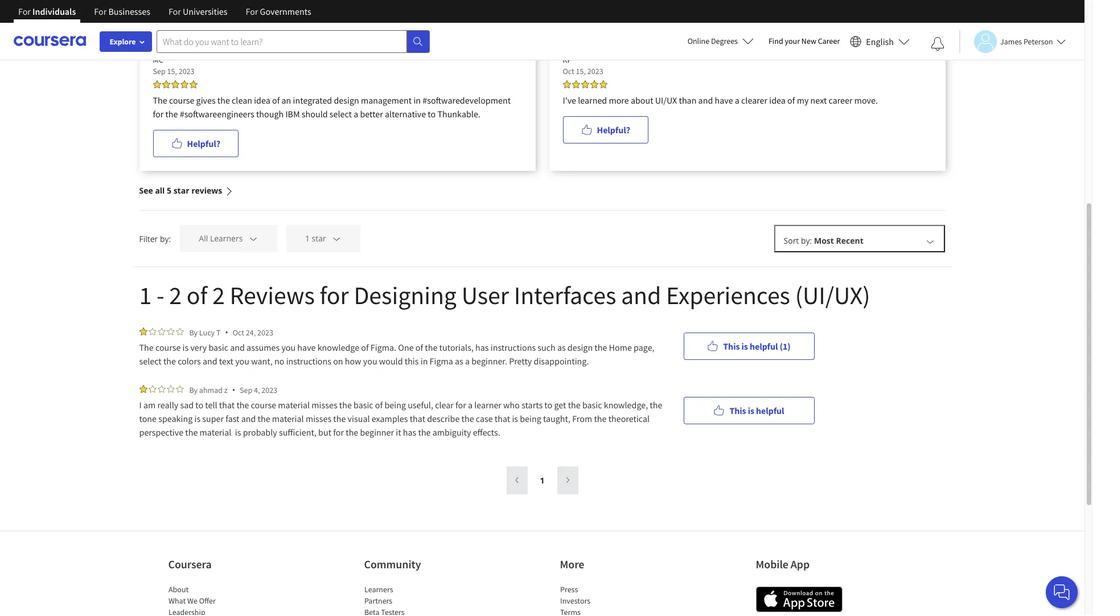Task type: vqa. For each thing, say whether or not it's contained in the screenshot.


Task type: locate. For each thing, give the bounding box(es) containing it.
about what we offer
[[168, 584, 215, 606]]

1 inside the 1 star button
[[305, 233, 310, 244]]

#softwareengineers
[[180, 108, 254, 120]]

2 by from the top
[[189, 385, 198, 395]]

community
[[364, 557, 421, 571]]

list item down offer
[[168, 607, 265, 615]]

3 list item from the left
[[560, 607, 657, 615]]

select inside the course is very basic and assumes you have knowledge of figma. one of the tutorials, has instructions such as design the home page, select the colors and text you want, no instructions on how you would this in figma as a beginner. pretty disappointing.
[[139, 355, 162, 367]]

ambiguity
[[433, 427, 471, 438]]

the down speaking
[[185, 427, 198, 438]]

2023 up the #softwareengineers on the top left of the page
[[179, 66, 195, 76]]

basic up visual
[[354, 399, 373, 411]]

chevron down image for learners
[[248, 234, 259, 244]]

design up disappointing.
[[568, 342, 593, 353]]

1 star
[[305, 233, 326, 244]]

for universities
[[169, 6, 228, 17]]

has up beginner.
[[476, 342, 489, 353]]

in right 'this'
[[421, 355, 428, 367]]

really
[[157, 399, 178, 411]]

15, inside rp oct 15, 2023
[[576, 66, 586, 76]]

online
[[688, 36, 710, 46]]

home
[[609, 342, 632, 353]]

learners partners
[[364, 584, 393, 606]]

1 list item from the left
[[168, 607, 265, 615]]

1 vertical spatial 1
[[139, 280, 152, 311]]

in up alternative
[[414, 95, 421, 106]]

15, for course
[[167, 66, 177, 76]]

0 horizontal spatial star
[[174, 185, 189, 196]]

management
[[361, 95, 412, 106]]

•
[[225, 327, 228, 338], [232, 384, 235, 395]]

1 idea from the left
[[254, 95, 270, 106]]

helpful? down the #softwareengineers on the top left of the page
[[187, 138, 220, 149]]

this inside this is helpful (1) button
[[724, 340, 740, 352]]

1 vertical spatial •
[[232, 384, 235, 395]]

star image up am at the left bottom
[[148, 385, 156, 393]]

3 list from the left
[[560, 584, 657, 615]]

design
[[334, 95, 359, 106], [568, 342, 593, 353]]

of up how
[[361, 342, 369, 353]]

have inside the course is very basic and assumes you have knowledge of figma. one of the tutorials, has instructions such as design the home page, select the colors and text you want, no instructions on how you would this in figma as a beginner. pretty disappointing.
[[298, 342, 316, 353]]

2 horizontal spatial to
[[545, 399, 553, 411]]

as up disappointing.
[[558, 342, 566, 353]]

15, inside mc sep 15, 2023
[[167, 66, 177, 76]]

in inside the course is very basic and assumes you have knowledge of figma. one of the tutorials, has instructions such as design the home page, select the colors and text you want, no instructions on how you would this in figma as a beginner. pretty disappointing.
[[421, 355, 428, 367]]

lucy
[[199, 327, 215, 338]]

15, down banner navigation
[[167, 66, 177, 76]]

2 horizontal spatial list item
[[560, 607, 657, 615]]

0 vertical spatial misses
[[312, 399, 338, 411]]

1 horizontal spatial star image
[[158, 328, 165, 336]]

better
[[360, 108, 383, 120]]

• right z
[[232, 384, 235, 395]]

star image
[[158, 328, 165, 336], [148, 385, 156, 393], [167, 385, 175, 393]]

you right how
[[363, 355, 377, 367]]

that up fast
[[219, 399, 235, 411]]

0 horizontal spatial being
[[385, 399, 406, 411]]

1 by from the top
[[189, 327, 198, 338]]

0 horizontal spatial chevron down image
[[248, 234, 259, 244]]

recent
[[836, 235, 864, 246]]

0 horizontal spatial •
[[225, 327, 228, 338]]

0 horizontal spatial design
[[334, 95, 359, 106]]

the right from
[[594, 413, 607, 424]]

sort
[[784, 235, 799, 246]]

i've learned more about ui/ux than and have a clearer idea of my next career move.
[[563, 95, 878, 106]]

list containing about
[[168, 584, 265, 615]]

1 vertical spatial helpful?
[[187, 138, 220, 149]]

a left clearer
[[735, 95, 740, 106]]

1 horizontal spatial select
[[330, 108, 352, 120]]

very
[[190, 342, 207, 353]]

of left my
[[788, 95, 795, 106]]

2 chevron down image from the left
[[332, 234, 342, 244]]

figma
[[430, 355, 453, 367]]

course left gives
[[169, 95, 194, 106]]

star image down -
[[158, 328, 165, 336]]

0 vertical spatial this
[[724, 340, 740, 352]]

that down who
[[495, 413, 510, 424]]

0 horizontal spatial by:
[[160, 233, 171, 244]]

the left the #softwareengineers on the top left of the page
[[165, 108, 178, 120]]

helpful for this is helpful
[[756, 405, 785, 416]]

app
[[791, 557, 810, 571]]

the course is very basic and assumes you have knowledge of figma. one of the tutorials, has instructions such as design the home page, select the colors and text you want, no instructions on how you would this in figma as a beginner. pretty disappointing.
[[139, 342, 657, 367]]

helpful? button down the #softwareengineers on the top left of the page
[[153, 130, 239, 157]]

banner navigation
[[9, 0, 321, 31]]

and
[[699, 95, 713, 106], [621, 280, 661, 311], [230, 342, 245, 353], [203, 355, 217, 367], [241, 413, 256, 424]]

list containing learners
[[364, 584, 461, 615]]

1 horizontal spatial 15,
[[576, 66, 586, 76]]

for down mc sep 15, 2023
[[153, 108, 164, 120]]

2023 right 24,
[[257, 327, 273, 338]]

to
[[428, 108, 436, 120], [196, 399, 203, 411], [545, 399, 553, 411]]

idea inside the course gives the clean idea of an integrated design management in #softwaredevelopment for the #softwareengineers though ibm should select a better alternative to thunkable.
[[254, 95, 270, 106]]

0 vertical spatial instructions
[[491, 342, 536, 353]]

coursera
[[168, 557, 212, 571]]

chevron down image
[[925, 237, 936, 247]]

0 vertical spatial have
[[715, 95, 733, 106]]

sep left 4,
[[240, 385, 252, 395]]

list item down investors
[[560, 607, 657, 615]]

your
[[785, 36, 800, 46]]

2 vertical spatial course
[[251, 399, 276, 411]]

governments
[[260, 6, 311, 17]]

a inside the course gives the clean idea of an integrated design management in #softwaredevelopment for the #softwareengineers though ibm should select a better alternative to thunkable.
[[354, 108, 358, 120]]

oct down the rp
[[563, 66, 575, 76]]

0 horizontal spatial as
[[455, 355, 464, 367]]

1 horizontal spatial sep
[[240, 385, 252, 395]]

list item
[[168, 607, 265, 615], [364, 607, 461, 615], [560, 607, 657, 615]]

1 horizontal spatial 1
[[305, 233, 310, 244]]

select
[[330, 108, 352, 120], [139, 355, 162, 367]]

1 chevron down image from the left
[[248, 234, 259, 244]]

1 vertical spatial design
[[568, 342, 593, 353]]

would
[[379, 355, 403, 367]]

basic down the t
[[209, 342, 228, 353]]

1 horizontal spatial helpful?
[[597, 124, 631, 136]]

list item down partners link
[[364, 607, 461, 615]]

1 horizontal spatial idea
[[770, 95, 786, 106]]

0 horizontal spatial helpful?
[[187, 138, 220, 149]]

gives
[[196, 95, 216, 106]]

1 horizontal spatial 2
[[212, 280, 225, 311]]

0 vertical spatial helpful?
[[597, 124, 631, 136]]

my
[[797, 95, 809, 106]]

the inside the course is very basic and assumes you have knowledge of figma. one of the tutorials, has instructions such as design the home page, select the colors and text you want, no instructions on how you would this in figma as a beginner. pretty disappointing.
[[139, 342, 154, 353]]

0 vertical spatial in
[[414, 95, 421, 106]]

1 horizontal spatial to
[[428, 108, 436, 120]]

0 vertical spatial select
[[330, 108, 352, 120]]

investors link
[[560, 596, 591, 606]]

0 horizontal spatial that
[[219, 399, 235, 411]]

you right text
[[235, 355, 249, 367]]

0 horizontal spatial basic
[[209, 342, 228, 353]]

0 horizontal spatial 15,
[[167, 66, 177, 76]]

z
[[224, 385, 228, 395]]

from
[[573, 413, 593, 424]]

2 vertical spatial 1
[[540, 475, 545, 486]]

2 horizontal spatial 1
[[540, 475, 545, 486]]

sort by: most recent
[[784, 235, 864, 246]]

1 15, from the left
[[167, 66, 177, 76]]

a inside i am really sad to tell that the course material misses the basic of being useful, clear for a learner who starts to get the basic knowledge, the tone speaking is super fast and the material misses the visual examples that describe the case that is being taught, from the theoretical perspective the material  is probably sufficient, but for the beginner it has the ambiguity effects.
[[468, 399, 473, 411]]

basic up from
[[583, 399, 602, 411]]

2 horizontal spatial star image
[[167, 385, 175, 393]]

the down mc sep 15, 2023
[[153, 95, 167, 106]]

more
[[609, 95, 629, 106]]

2 right -
[[169, 280, 182, 311]]

for left universities
[[169, 6, 181, 17]]

helpful? button for learned
[[563, 116, 649, 144]]

of inside i am really sad to tell that the course material misses the basic of being useful, clear for a learner who starts to get the basic knowledge, the tone speaking is super fast and the material misses the visual examples that describe the case that is being taught, from the theoretical perspective the material  is probably sufficient, but for the beginner it has the ambiguity effects.
[[375, 399, 383, 411]]

is inside this is helpful button
[[748, 405, 755, 416]]

effects.
[[473, 427, 501, 438]]

helpful? for gives
[[187, 138, 220, 149]]

course
[[169, 95, 194, 106], [155, 342, 181, 353], [251, 399, 276, 411]]

has inside i am really sad to tell that the course material misses the basic of being useful, clear for a learner who starts to get the basic knowledge, the tone speaking is super fast and the material misses the visual examples that describe the case that is being taught, from the theoretical perspective the material  is probably sufficient, but for the beginner it has the ambiguity effects.
[[403, 427, 417, 438]]

press
[[560, 584, 578, 595]]

by inside by ahmad z • sep 4, 2023
[[189, 385, 198, 395]]

chevron down image inside all learners button
[[248, 234, 259, 244]]

taught,
[[543, 413, 571, 424]]

of left an
[[272, 95, 280, 106]]

by for sad
[[189, 385, 198, 395]]

What do you want to learn? text field
[[157, 30, 407, 53]]

0 vertical spatial course
[[169, 95, 194, 106]]

15, up i've
[[576, 66, 586, 76]]

3 for from the left
[[169, 6, 181, 17]]

have left clearer
[[715, 95, 733, 106]]

1 horizontal spatial learners
[[364, 584, 393, 595]]

1 horizontal spatial by:
[[801, 235, 812, 246]]

1 horizontal spatial chevron down image
[[332, 234, 342, 244]]

mc
[[153, 55, 163, 65]]

the for the course gives the clean idea of an integrated design management in #softwaredevelopment for the #softwareengineers though ibm should select a better alternative to thunkable.
[[153, 95, 167, 106]]

and inside i am really sad to tell that the course material misses the basic of being useful, clear for a learner who starts to get the basic knowledge, the tone speaking is super fast and the material misses the visual examples that describe the case that is being taught, from the theoretical perspective the material  is probably sufficient, but for the beginner it has the ambiguity effects.
[[241, 413, 256, 424]]

0 horizontal spatial 1
[[139, 280, 152, 311]]

for right clear
[[456, 399, 466, 411]]

2 up the t
[[212, 280, 225, 311]]

by up the sad
[[189, 385, 198, 395]]

1 vertical spatial course
[[155, 342, 181, 353]]

for left businesses in the top of the page
[[94, 6, 107, 17]]

have
[[715, 95, 733, 106], [298, 342, 316, 353]]

sep
[[153, 66, 166, 76], [240, 385, 252, 395]]

• right the t
[[225, 327, 228, 338]]

chevron down image right 1 star
[[332, 234, 342, 244]]

this for this is helpful (1)
[[724, 340, 740, 352]]

is
[[742, 340, 748, 352], [183, 342, 189, 353], [748, 405, 755, 416], [195, 413, 201, 424], [512, 413, 518, 424], [235, 427, 241, 438]]

star image
[[148, 328, 156, 336], [167, 328, 175, 336], [176, 328, 184, 336], [158, 385, 165, 393], [176, 385, 184, 393]]

1 horizontal spatial helpful? button
[[563, 116, 649, 144]]

course for is
[[155, 342, 181, 353]]

0 vertical spatial •
[[225, 327, 228, 338]]

the up visual
[[339, 399, 352, 411]]

oct left 24,
[[233, 327, 244, 338]]

0 horizontal spatial sep
[[153, 66, 166, 76]]

for left governments
[[246, 6, 258, 17]]

list item for community
[[364, 607, 461, 615]]

by left lucy at the bottom left of page
[[189, 327, 198, 338]]

helpful? button down learned
[[563, 116, 649, 144]]

have left knowledge
[[298, 342, 316, 353]]

1 vertical spatial the
[[139, 342, 154, 353]]

1 vertical spatial select
[[139, 355, 162, 367]]

reviews
[[230, 280, 315, 311]]

1 horizontal spatial has
[[476, 342, 489, 353]]

1 vertical spatial oct
[[233, 327, 244, 338]]

partners link
[[364, 596, 392, 606]]

sufficient,
[[279, 427, 317, 438]]

1 horizontal spatial as
[[558, 342, 566, 353]]

chevron down image
[[248, 234, 259, 244], [332, 234, 342, 244]]

the down visual
[[346, 427, 358, 438]]

0 vertical spatial design
[[334, 95, 359, 106]]

None search field
[[157, 30, 430, 53]]

0 horizontal spatial oct
[[233, 327, 244, 338]]

it
[[396, 427, 401, 438]]

1 vertical spatial has
[[403, 427, 417, 438]]

for
[[153, 108, 164, 120], [320, 280, 349, 311], [456, 399, 466, 411], [333, 427, 344, 438]]

the left very
[[139, 342, 154, 353]]

learners right all
[[210, 233, 243, 244]]

helpful? for more
[[597, 124, 631, 136]]

design right integrated
[[334, 95, 359, 106]]

helpful? down more
[[597, 124, 631, 136]]

for
[[18, 6, 31, 17], [94, 6, 107, 17], [169, 6, 181, 17], [246, 6, 258, 17]]

1 horizontal spatial list
[[364, 584, 461, 615]]

list item for more
[[560, 607, 657, 615]]

james
[[1001, 36, 1023, 46]]

get
[[554, 399, 566, 411]]

2 list from the left
[[364, 584, 461, 615]]

1 vertical spatial helpful
[[756, 405, 785, 416]]

beginner.
[[472, 355, 508, 367]]

that down the useful,
[[410, 413, 426, 424]]

by: right sort
[[801, 235, 812, 246]]

and right fast
[[241, 413, 256, 424]]

2023 up learned
[[588, 66, 604, 76]]

a down tutorials,
[[465, 355, 470, 367]]

0 vertical spatial sep
[[153, 66, 166, 76]]

1 vertical spatial instructions
[[286, 355, 332, 367]]

instructions right no
[[286, 355, 332, 367]]

1
[[305, 233, 310, 244], [139, 280, 152, 311], [540, 475, 545, 486]]

the left visual
[[333, 413, 346, 424]]

by
[[189, 327, 198, 338], [189, 385, 198, 395]]

being down starts
[[520, 413, 542, 424]]

probably
[[243, 427, 277, 438]]

5 filled star image from the left
[[581, 80, 589, 88]]

0 vertical spatial 1
[[305, 233, 310, 244]]

2 list item from the left
[[364, 607, 461, 615]]

course inside the course is very basic and assumes you have knowledge of figma. one of the tutorials, has instructions such as design the home page, select the colors and text you want, no instructions on how you would this in figma as a beginner. pretty disappointing.
[[155, 342, 181, 353]]

ui/ux
[[656, 95, 677, 106]]

businesses
[[108, 6, 150, 17]]

star
[[174, 185, 189, 196], [312, 233, 326, 244]]

that
[[219, 399, 235, 411], [410, 413, 426, 424], [495, 413, 510, 424]]

mobile app
[[756, 557, 810, 571]]

such
[[538, 342, 556, 353]]

2
[[169, 280, 182, 311], [212, 280, 225, 311]]

instructions up pretty
[[491, 342, 536, 353]]

idea up though
[[254, 95, 270, 106]]

1 vertical spatial by
[[189, 385, 198, 395]]

course down 4,
[[251, 399, 276, 411]]

1 horizontal spatial being
[[520, 413, 542, 424]]

the course gives the clean idea of an integrated design management in #softwaredevelopment for the #softwareengineers though ibm should select a better alternative to thunkable.
[[153, 95, 511, 120]]

list containing press
[[560, 584, 657, 615]]

has right it
[[403, 427, 417, 438]]

2 15, from the left
[[576, 66, 586, 76]]

a inside the course is very basic and assumes you have knowledge of figma. one of the tutorials, has instructions such as design the home page, select the colors and text you want, no instructions on how you would this in figma as a beginner. pretty disappointing.
[[465, 355, 470, 367]]

0 horizontal spatial list item
[[168, 607, 265, 615]]

1 inside 'link'
[[540, 475, 545, 486]]

0 vertical spatial material
[[278, 399, 310, 411]]

star image up really
[[167, 385, 175, 393]]

as down tutorials,
[[455, 355, 464, 367]]

1 vertical spatial this
[[730, 405, 747, 416]]

2 horizontal spatial that
[[495, 413, 510, 424]]

4 for from the left
[[246, 6, 258, 17]]

all
[[199, 233, 208, 244]]

1 vertical spatial being
[[520, 413, 542, 424]]

one
[[398, 342, 414, 353]]

for for individuals
[[18, 6, 31, 17]]

1 horizontal spatial •
[[232, 384, 235, 395]]

as
[[558, 342, 566, 353], [455, 355, 464, 367]]

to inside the course gives the clean idea of an integrated design management in #softwaredevelopment for the #softwareengineers though ibm should select a better alternative to thunkable.
[[428, 108, 436, 120]]

you
[[282, 342, 296, 353], [235, 355, 249, 367], [363, 355, 377, 367]]

2023 right 4,
[[262, 385, 277, 395]]

0 horizontal spatial helpful? button
[[153, 130, 239, 157]]

0 horizontal spatial select
[[139, 355, 162, 367]]

0 vertical spatial has
[[476, 342, 489, 353]]

to left tell
[[196, 399, 203, 411]]

the
[[217, 95, 230, 106], [165, 108, 178, 120], [425, 342, 438, 353], [595, 342, 607, 353], [163, 355, 176, 367], [237, 399, 249, 411], [339, 399, 352, 411], [568, 399, 581, 411], [650, 399, 663, 411], [258, 413, 270, 424], [333, 413, 346, 424], [462, 413, 474, 424], [594, 413, 607, 424], [185, 427, 198, 438], [346, 427, 358, 438], [418, 427, 431, 438]]

of up examples
[[375, 399, 383, 411]]

learners up partners
[[364, 584, 393, 595]]

by: right filter
[[160, 233, 171, 244]]

1 horizontal spatial oct
[[563, 66, 575, 76]]

sep inside by ahmad z • sep 4, 2023
[[240, 385, 252, 395]]

to right alternative
[[428, 108, 436, 120]]

2023 inside the by lucy t • oct 24, 2023
[[257, 327, 273, 338]]

english
[[867, 36, 894, 47]]

0 horizontal spatial have
[[298, 342, 316, 353]]

2 horizontal spatial list
[[560, 584, 657, 615]]

this
[[724, 340, 740, 352], [730, 405, 747, 416]]

list
[[168, 584, 265, 615], [364, 584, 461, 615], [560, 584, 657, 615]]

chevron down image right all learners
[[248, 234, 259, 244]]

0 horizontal spatial star image
[[148, 385, 156, 393]]

0 vertical spatial learners
[[210, 233, 243, 244]]

helpful for this is helpful (1)
[[750, 340, 778, 352]]

by inside the by lucy t • oct 24, 2023
[[189, 327, 198, 338]]

a left learner at the left bottom of the page
[[468, 399, 473, 411]]

you up no
[[282, 342, 296, 353]]

idea right clearer
[[770, 95, 786, 106]]

for left individuals
[[18, 6, 31, 17]]

the left home on the bottom right of page
[[595, 342, 607, 353]]

1 vertical spatial in
[[421, 355, 428, 367]]

1 list from the left
[[168, 584, 265, 615]]

0 vertical spatial the
[[153, 95, 167, 106]]

and left text
[[203, 355, 217, 367]]

course up colors
[[155, 342, 181, 353]]

for for businesses
[[94, 6, 107, 17]]

and up page,
[[621, 280, 661, 311]]

1 for from the left
[[18, 6, 31, 17]]

2 for from the left
[[94, 6, 107, 17]]

select left colors
[[139, 355, 162, 367]]

by for very
[[189, 327, 198, 338]]

1 horizontal spatial list item
[[364, 607, 461, 615]]

new
[[802, 36, 817, 46]]

1 vertical spatial material
[[272, 413, 304, 424]]

being
[[385, 399, 406, 411], [520, 413, 542, 424]]

4 filled star image from the left
[[572, 80, 580, 88]]

assumes
[[247, 342, 280, 353]]

who
[[504, 399, 520, 411]]

0 vertical spatial helpful
[[750, 340, 778, 352]]

career
[[829, 95, 853, 106]]

1 horizontal spatial star
[[312, 233, 326, 244]]

0 horizontal spatial has
[[403, 427, 417, 438]]

1 horizontal spatial design
[[568, 342, 593, 353]]

filled star image
[[153, 80, 161, 88], [162, 80, 170, 88], [171, 80, 179, 88], [572, 80, 580, 88], [581, 80, 589, 88]]

chevron left image
[[513, 475, 521, 485]]

coursera image
[[14, 32, 86, 50]]

filled star image
[[180, 80, 188, 88], [189, 80, 197, 88], [563, 80, 571, 88], [590, 80, 598, 88], [600, 80, 608, 88], [139, 328, 147, 336], [139, 385, 147, 393]]

1 vertical spatial have
[[298, 342, 316, 353]]

0 horizontal spatial idea
[[254, 95, 270, 106]]

design inside the course gives the clean idea of an integrated design management in #softwaredevelopment for the #softwareengineers though ibm should select a better alternative to thunkable.
[[334, 95, 359, 106]]

being up examples
[[385, 399, 406, 411]]

chevron down image inside the 1 star button
[[332, 234, 342, 244]]

all learners
[[199, 233, 243, 244]]

the inside the course gives the clean idea of an integrated design management in #softwaredevelopment for the #softwareengineers though ibm should select a better alternative to thunkable.
[[153, 95, 167, 106]]

chat with us image
[[1053, 583, 1071, 602]]

(ui/ux)
[[796, 280, 871, 311]]

1 horizontal spatial instructions
[[491, 342, 536, 353]]

this inside this is helpful button
[[730, 405, 747, 416]]

by:
[[160, 233, 171, 244], [801, 235, 812, 246]]

course inside the course gives the clean idea of an integrated design management in #softwaredevelopment for the #softwareengineers though ibm should select a better alternative to thunkable.
[[169, 95, 194, 106]]



Task type: describe. For each thing, give the bounding box(es) containing it.
select inside the course gives the clean idea of an integrated design management in #softwaredevelopment for the #softwareengineers though ibm should select a better alternative to thunkable.
[[330, 108, 352, 120]]

of right one in the left of the page
[[416, 342, 423, 353]]

find
[[769, 36, 784, 46]]

the for the course is very basic and assumes you have knowledge of figma. one of the tutorials, has instructions such as design the home page, select the colors and text you want, no instructions on how you would this in figma as a beginner. pretty disappointing.
[[139, 342, 154, 353]]

course for gives
[[169, 95, 194, 106]]

describe
[[427, 413, 460, 424]]

individuals
[[33, 6, 76, 17]]

mobile
[[756, 557, 789, 571]]

investors
[[560, 596, 591, 606]]

explore
[[110, 36, 136, 47]]

more
[[560, 557, 585, 571]]

by: for filter
[[160, 233, 171, 244]]

• for tell
[[232, 384, 235, 395]]

1 vertical spatial misses
[[306, 413, 332, 424]]

0 horizontal spatial to
[[196, 399, 203, 411]]

this
[[405, 355, 419, 367]]

designing
[[354, 280, 457, 311]]

for for governments
[[246, 6, 258, 17]]

helpful? button for course
[[153, 130, 239, 157]]

1 horizontal spatial you
[[282, 342, 296, 353]]

all learners button
[[180, 225, 277, 252]]

knowledge,
[[604, 399, 648, 411]]

1 2 from the left
[[169, 280, 182, 311]]

visual
[[348, 413, 370, 424]]

page,
[[634, 342, 655, 353]]

next
[[811, 95, 827, 106]]

list for coursera
[[168, 584, 265, 615]]

1 horizontal spatial basic
[[354, 399, 373, 411]]

sep inside mc sep 15, 2023
[[153, 66, 166, 76]]

is inside the course is very basic and assumes you have knowledge of figma. one of the tutorials, has instructions such as design the home page, select the colors and text you want, no instructions on how you would this in figma as a beginner. pretty disappointing.
[[183, 342, 189, 353]]

1 horizontal spatial that
[[410, 413, 426, 424]]

download on the app store image
[[756, 587, 843, 612]]

clean
[[232, 95, 252, 106]]

3 filled star image from the left
[[171, 80, 179, 88]]

0 vertical spatial as
[[558, 342, 566, 353]]

for businesses
[[94, 6, 150, 17]]

partners
[[364, 596, 392, 606]]

see all 5 star reviews
[[139, 185, 222, 196]]

show notifications image
[[931, 37, 945, 51]]

find your new career
[[769, 36, 840, 46]]

tone
[[139, 413, 157, 424]]

press investors
[[560, 584, 591, 606]]

for for universities
[[169, 6, 181, 17]]

1 filled star image from the left
[[153, 80, 161, 88]]

clearer
[[742, 95, 768, 106]]

though
[[256, 108, 284, 120]]

for right but
[[333, 427, 344, 438]]

ahmad
[[199, 385, 223, 395]]

2023 inside mc sep 15, 2023
[[179, 66, 195, 76]]

clear
[[435, 399, 454, 411]]

the down describe
[[418, 427, 431, 438]]

beginner
[[360, 427, 394, 438]]

no
[[275, 355, 284, 367]]

has inside the course is very basic and assumes you have knowledge of figma. one of the tutorials, has instructions such as design the home page, select the colors and text you want, no instructions on how you would this in figma as a beginner. pretty disappointing.
[[476, 342, 489, 353]]

1 for 1 star
[[305, 233, 310, 244]]

examples
[[372, 413, 408, 424]]

colors
[[178, 355, 201, 367]]

0 vertical spatial being
[[385, 399, 406, 411]]

about
[[168, 584, 188, 595]]

basic inside the course is very basic and assumes you have knowledge of figma. one of the tutorials, has instructions such as design the home page, select the colors and text you want, no instructions on how you would this in figma as a beginner. pretty disappointing.
[[209, 342, 228, 353]]

this for this is helpful
[[730, 405, 747, 416]]

in inside the course gives the clean idea of an integrated design management in #softwaredevelopment for the #softwareengineers though ibm should select a better alternative to thunkable.
[[414, 95, 421, 106]]

starts
[[522, 399, 543, 411]]

5
[[167, 185, 171, 196]]

universities
[[183, 6, 228, 17]]

0 vertical spatial star
[[174, 185, 189, 196]]

the up the #softwareengineers on the top left of the page
[[217, 95, 230, 106]]

find your new career link
[[763, 34, 846, 48]]

1 vertical spatial learners
[[364, 584, 393, 595]]

tutorials,
[[440, 342, 474, 353]]

super
[[202, 413, 224, 424]]

reviews
[[191, 185, 222, 196]]

about
[[631, 95, 654, 106]]

the up fast
[[237, 399, 249, 411]]

user
[[462, 280, 509, 311]]

1 link
[[532, 467, 553, 494]]

15, for learned
[[576, 66, 586, 76]]

career
[[818, 36, 840, 46]]

knowledge
[[318, 342, 360, 353]]

experiences
[[666, 280, 791, 311]]

explore button
[[100, 31, 152, 52]]

design inside the course is very basic and assumes you have knowledge of figma. one of the tutorials, has instructions such as design the home page, select the colors and text you want, no instructions on how you would this in figma as a beginner. pretty disappointing.
[[568, 342, 593, 353]]

list for community
[[364, 584, 461, 615]]

online degrees
[[688, 36, 738, 46]]

james peterson
[[1001, 36, 1054, 46]]

2 horizontal spatial you
[[363, 355, 377, 367]]

2 filled star image from the left
[[162, 80, 170, 88]]

of right -
[[187, 280, 207, 311]]

pretty
[[509, 355, 532, 367]]

the up probably
[[258, 413, 270, 424]]

2 vertical spatial material
[[200, 427, 232, 438]]

oct inside rp oct 15, 2023
[[563, 66, 575, 76]]

interfaces
[[514, 280, 616, 311]]

the right knowledge,
[[650, 399, 663, 411]]

2 2 from the left
[[212, 280, 225, 311]]

by ahmad z • sep 4, 2023
[[189, 384, 277, 395]]

we
[[187, 596, 197, 606]]

the up figma on the bottom left of page
[[425, 342, 438, 353]]

thunkable.
[[438, 108, 481, 120]]

oct inside the by lucy t • oct 24, 2023
[[233, 327, 244, 338]]

an
[[282, 95, 291, 106]]

what
[[168, 596, 186, 606]]

for up knowledge
[[320, 280, 349, 311]]

should
[[302, 108, 328, 120]]

for governments
[[246, 6, 311, 17]]

learned
[[578, 95, 607, 106]]

chevron right image
[[564, 475, 572, 485]]

see all 5 star reviews button
[[139, 171, 234, 210]]

the left case at the left bottom
[[462, 413, 474, 424]]

english button
[[846, 23, 915, 60]]

the left colors
[[163, 355, 176, 367]]

1 vertical spatial star
[[312, 233, 326, 244]]

1 horizontal spatial have
[[715, 95, 733, 106]]

4,
[[254, 385, 260, 395]]

theoretical
[[609, 413, 650, 424]]

filter by:
[[139, 233, 171, 244]]

and down the by lucy t • oct 24, 2023
[[230, 342, 245, 353]]

course inside i am really sad to tell that the course material misses the basic of being useful, clear for a learner who starts to get the basic knowledge, the tone speaking is super fast and the material misses the visual examples that describe the case that is being taught, from the theoretical perspective the material  is probably sufficient, but for the beginner it has the ambiguity effects.
[[251, 399, 276, 411]]

want,
[[251, 355, 273, 367]]

2023 inside rp oct 15, 2023
[[588, 66, 604, 76]]

sad
[[180, 399, 194, 411]]

useful,
[[408, 399, 433, 411]]

all
[[155, 185, 165, 196]]

for inside the course gives the clean idea of an integrated design management in #softwaredevelopment for the #softwareengineers though ibm should select a better alternative to thunkable.
[[153, 108, 164, 120]]

filter
[[139, 233, 158, 244]]

2 horizontal spatial basic
[[583, 399, 602, 411]]

learner
[[475, 399, 502, 411]]

the right get
[[568, 399, 581, 411]]

and right than
[[699, 95, 713, 106]]

rp
[[563, 55, 572, 65]]

chevron down image for star
[[332, 234, 342, 244]]

see
[[139, 185, 153, 196]]

• for and
[[225, 327, 228, 338]]

list for more
[[560, 584, 657, 615]]

speaking
[[158, 413, 193, 424]]

0 horizontal spatial instructions
[[286, 355, 332, 367]]

of inside the course gives the clean idea of an integrated design management in #softwaredevelopment for the #softwareengineers though ibm should select a better alternative to thunkable.
[[272, 95, 280, 106]]

i've
[[563, 95, 576, 106]]

tell
[[205, 399, 217, 411]]

by: for sort
[[801, 235, 812, 246]]

list item for coursera
[[168, 607, 265, 615]]

2023 inside by ahmad z • sep 4, 2023
[[262, 385, 277, 395]]

1 vertical spatial as
[[455, 355, 464, 367]]

fast
[[226, 413, 240, 424]]

integrated
[[293, 95, 332, 106]]

0 horizontal spatial you
[[235, 355, 249, 367]]

is inside this is helpful (1) button
[[742, 340, 748, 352]]

learners inside button
[[210, 233, 243, 244]]

1 for 1 - 2 of 2 reviews for designing user interfaces and experiences (ui/ux)
[[139, 280, 152, 311]]

this is helpful button
[[684, 397, 815, 424]]

2 idea from the left
[[770, 95, 786, 106]]

case
[[476, 413, 493, 424]]

move.
[[855, 95, 878, 106]]



